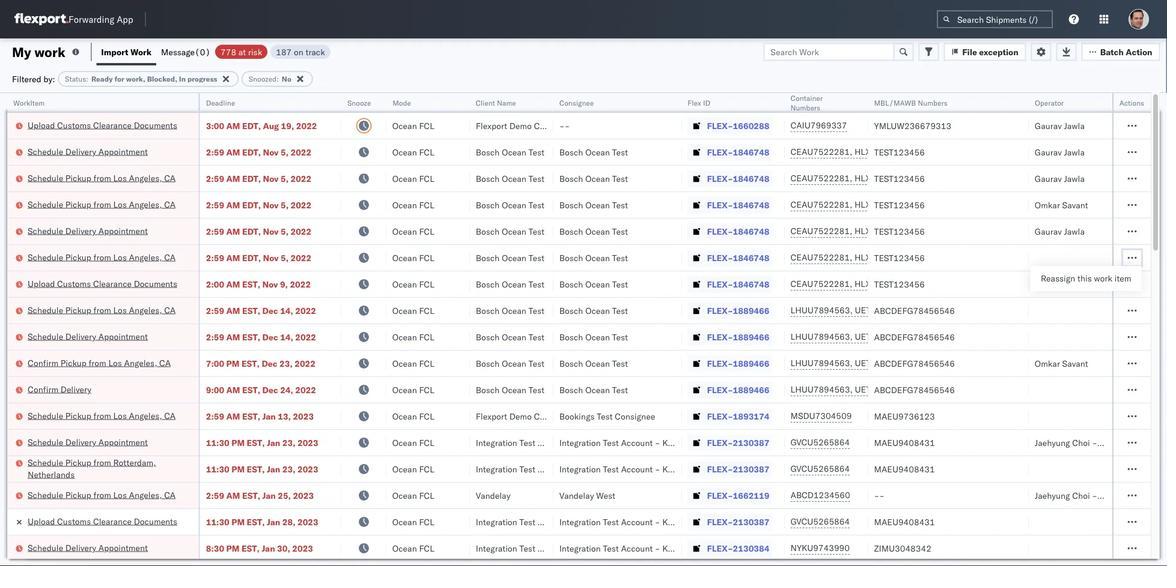 Task type: vqa. For each thing, say whether or not it's contained in the screenshot.
TEST123456 related to 5th schedule pickup from los angeles, ca link from the bottom of the page
yes



Task type: describe. For each thing, give the bounding box(es) containing it.
schedule delivery appointment button for 11:30 pm est, jan 23, 2023
[[28, 437, 148, 450]]

0 vertical spatial --
[[559, 121, 570, 131]]

11:30 pm est, jan 28, 2023
[[206, 517, 318, 528]]

3 integration test account - karl lagerfeld from the top
[[559, 517, 716, 528]]

flexport demo consignee for -
[[476, 121, 574, 131]]

msdu7304509
[[791, 411, 852, 422]]

1 integration from the top
[[559, 438, 601, 448]]

2130384
[[733, 544, 770, 554]]

resize handle column header for consignee
[[667, 93, 682, 567]]

flexport. image
[[14, 13, 69, 25]]

3:00 am edt, aug 19, 2022
[[206, 121, 317, 131]]

schedule pickup from los angeles, ca link for 6th schedule pickup from los angeles, ca button from the top
[[28, 490, 176, 502]]

1 1846748 from the top
[[733, 147, 770, 157]]

3 flex-2130387 from the top
[[707, 517, 770, 528]]

los for second schedule pickup from los angeles, ca button from the bottom
[[113, 411, 127, 421]]

est, up 9:00 am est, dec 24, 2022
[[242, 359, 260, 369]]

confirm delivery
[[28, 384, 91, 395]]

ceau7522281, hlxu6269489, hlxu8034992 for 4th schedule pickup from los angeles, ca button from the bottom
[[791, 252, 977, 263]]

4 lhuu7894563, from the top
[[791, 385, 853, 395]]

3 1889466 from the top
[[733, 359, 770, 369]]

8 2:59 from the top
[[206, 411, 224, 422]]

gaurav jawla for schedule pickup from los angeles, ca
[[1035, 173, 1085, 184]]

jawla for upload customs clearance documents
[[1064, 121, 1085, 131]]

3 maeu9408431 from the top
[[874, 517, 935, 528]]

3 test123456 from the top
[[874, 200, 925, 210]]

filtered
[[12, 74, 41, 84]]

numbers for container numbers
[[791, 103, 820, 112]]

schedule pickup from los angeles, ca link for second schedule pickup from los angeles, ca button from the bottom
[[28, 410, 176, 422]]

schedule delivery appointment for 8:30 pm est, jan 30, 2023
[[28, 543, 148, 554]]

16 fcl from the top
[[419, 517, 434, 528]]

5 schedule pickup from los angeles, ca from the top
[[28, 411, 176, 421]]

est, down the 2:59 am est, jan 13, 2023
[[247, 438, 265, 448]]

3 account from the top
[[621, 517, 653, 528]]

ceau7522281, for first schedule pickup from los angeles, ca button from the top of the page
[[791, 173, 852, 184]]

savant for lhuu7894563, uetu5238478
[[1062, 359, 1088, 369]]

0 horizontal spatial work
[[34, 44, 65, 60]]

gaurav jawla for schedule delivery appointment
[[1035, 226, 1085, 237]]

5, for 4th schedule delivery appointment "link" from the bottom
[[281, 226, 289, 237]]

2 hlxu8034992 from the top
[[918, 173, 977, 184]]

numbers for mbl/mawb numbers
[[918, 98, 948, 107]]

1 2:59 from the top
[[206, 147, 224, 157]]

14 fcl from the top
[[419, 464, 434, 475]]

187
[[276, 47, 292, 57]]

gaurav for schedule pickup from los angeles, ca
[[1035, 173, 1062, 184]]

flex id button
[[682, 96, 773, 108]]

schedule for 4th schedule pickup from los angeles, ca button from the bottom
[[28, 252, 63, 263]]

nov for first schedule pickup from los angeles, ca button from the top of the page
[[263, 173, 279, 184]]

2 lhuu7894563, from the top
[[791, 332, 853, 342]]

ready
[[91, 75, 113, 84]]

est, up 2:59 am est, jan 25, 2023
[[247, 464, 265, 475]]

schedule for 4th schedule pickup from los angeles, ca button from the top of the page
[[28, 305, 63, 316]]

angeles, inside "confirm pickup from los angeles, ca" link
[[124, 358, 157, 368]]

2 14, from the top
[[280, 332, 293, 343]]

mbl/mawb numbers button
[[868, 96, 1017, 108]]

schedule for fourth "schedule delivery appointment" button from the bottom
[[28, 226, 63, 236]]

3 integration from the top
[[559, 517, 601, 528]]

schedule pickup from rotterdam, netherlands
[[28, 458, 156, 480]]

agent
[[1143, 438, 1165, 448]]

3 schedule pickup from los angeles, ca from the top
[[28, 252, 176, 263]]

2 integration test account - karl lagerfeld from the top
[[559, 464, 716, 475]]

schedule delivery appointment for 11:30 pm est, jan 23, 2023
[[28, 437, 148, 448]]

3 flex-1889466 from the top
[[707, 359, 770, 369]]

file exception
[[962, 47, 1019, 57]]

jan up 25,
[[267, 464, 280, 475]]

track
[[306, 47, 325, 57]]

2130387 for schedule delivery appointment
[[733, 438, 770, 448]]

9:00 am est, dec 24, 2022
[[206, 385, 316, 395]]

1 hlxu8034992 from the top
[[918, 147, 977, 157]]

1 schedule pickup from los angeles, ca from the top
[[28, 173, 176, 183]]

2 abcdefg78456546 from the top
[[874, 332, 955, 343]]

4 schedule pickup from los angeles, ca button from the top
[[28, 304, 176, 318]]

11 ocean fcl from the top
[[392, 385, 434, 395]]

1662119
[[733, 491, 770, 501]]

1 ocean fcl from the top
[[392, 121, 434, 131]]

3:00
[[206, 121, 224, 131]]

nyku9743990
[[791, 543, 850, 554]]

4 karl from the top
[[662, 544, 678, 554]]

from inside schedule pickup from rotterdam, netherlands
[[93, 458, 111, 468]]

3 flex- from the top
[[707, 173, 733, 184]]

1 horizontal spatial --
[[874, 491, 885, 501]]

1 lhuu7894563, uetu5238478 from the top
[[791, 305, 913, 316]]

2:00
[[206, 279, 224, 290]]

4 ceau7522281, from the top
[[791, 226, 852, 236]]

30,
[[277, 544, 290, 554]]

3 lhuu7894563, from the top
[[791, 358, 853, 369]]

message (0)
[[161, 47, 210, 57]]

confirm pickup from los angeles, ca
[[28, 358, 171, 368]]

gvcu5265864 for schedule pickup from rotterdam, netherlands
[[791, 464, 850, 474]]

jan down 13,
[[267, 438, 280, 448]]

pm right 7:00
[[226, 359, 239, 369]]

upload customs clearance documents link for 2:00 am est, nov 9, 2022
[[28, 278, 177, 290]]

14 ocean fcl from the top
[[392, 464, 434, 475]]

11:30 pm est, jan 23, 2023 for schedule pickup from rotterdam, netherlands
[[206, 464, 318, 475]]

maeu9736123
[[874, 411, 935, 422]]

maeu9408431 for schedule pickup from rotterdam, netherlands
[[874, 464, 935, 475]]

schedule for 2:59 am edt, nov 5, 2022's "schedule delivery appointment" button
[[28, 146, 63, 157]]

pm right 8:30
[[226, 544, 239, 554]]

4 schedule pickup from los angeles, ca from the top
[[28, 305, 176, 316]]

12 flex- from the top
[[707, 411, 733, 422]]

2 edt, from the top
[[242, 147, 261, 157]]

filtered by:
[[12, 74, 55, 84]]

reassign this work item
[[1041, 273, 1131, 284]]

pickup inside "confirm pickup from los angeles, ca" link
[[61, 358, 86, 368]]

exception
[[979, 47, 1019, 57]]

11 am from the top
[[226, 411, 240, 422]]

for
[[114, 75, 124, 84]]

est, down 2:00 am est, nov 9, 2022
[[242, 306, 260, 316]]

schedule delivery appointment button for 2:59 am est, dec 14, 2022
[[28, 331, 148, 344]]

origin
[[1118, 438, 1141, 448]]

2 lagerfeld from the top
[[680, 464, 716, 475]]

2 jawla from the top
[[1064, 147, 1085, 157]]

2 schedule pickup from los angeles, ca from the top
[[28, 199, 176, 210]]

4 hlxu8034992 from the top
[[918, 226, 977, 236]]

status : ready for work, blocked, in progress
[[65, 75, 217, 84]]

3 upload from the top
[[28, 517, 55, 527]]

schedule for schedule pickup from rotterdam, netherlands button
[[28, 458, 63, 468]]

schedule pickup from los angeles, ca link for first schedule pickup from los angeles, ca button from the top of the page
[[28, 172, 176, 184]]

documents for 3:00 am edt, aug 19, 2022
[[134, 120, 177, 130]]

3 11:30 from the top
[[206, 517, 229, 528]]

nov for 4th schedule pickup from los angeles, ca button from the bottom
[[263, 253, 279, 263]]

flex id
[[688, 98, 711, 107]]

confirm delivery link
[[28, 384, 91, 396]]

jan left 30,
[[262, 544, 275, 554]]

est, down the 11:30 pm est, jan 28, 2023
[[242, 544, 260, 554]]

schedule for 6th schedule pickup from los angeles, ca button from the top
[[28, 490, 63, 501]]

2:59 am edt, nov 5, 2022 for 5th schedule pickup from los angeles, ca button from the bottom
[[206, 200, 311, 210]]

schedule for 5th schedule pickup from los angeles, ca button from the bottom
[[28, 199, 63, 210]]

hlxu6269489, for 5th schedule pickup from los angeles, ca button from the bottom
[[855, 200, 916, 210]]

gaurav for schedule delivery appointment
[[1035, 226, 1062, 237]]

13,
[[278, 411, 291, 422]]

7 ocean fcl from the top
[[392, 279, 434, 290]]

schedule pickup from los angeles, ca link for 4th schedule pickup from los angeles, ca button from the bottom
[[28, 252, 176, 264]]

confirm pickup from los angeles, ca link
[[28, 357, 171, 369]]

3 hlxu8034992 from the top
[[918, 200, 977, 210]]

2023 right 30,
[[292, 544, 313, 554]]

schedule delivery appointment for 2:59 am est, dec 14, 2022
[[28, 331, 148, 342]]

4 fcl from the top
[[419, 200, 434, 210]]

dec up 7:00 pm est, dec 23, 2022
[[262, 332, 278, 343]]

forwarding
[[69, 14, 114, 25]]

deadline
[[206, 98, 235, 107]]

11 flex- from the top
[[707, 385, 733, 395]]

ca inside button
[[159, 358, 171, 368]]

maeu9408431 for schedule delivery appointment
[[874, 438, 935, 448]]

dec up 9:00 am est, dec 24, 2022
[[262, 359, 277, 369]]

3 resize handle column header from the left
[[372, 93, 386, 567]]

25,
[[278, 491, 291, 501]]

ymluw236679313
[[874, 121, 951, 131]]

my
[[12, 44, 31, 60]]

1 am from the top
[[226, 121, 240, 131]]

2 flex-1889466 from the top
[[707, 332, 770, 343]]

5 ocean fcl from the top
[[392, 226, 434, 237]]

10 resize handle column header from the left
[[1098, 93, 1112, 567]]

delivery for 11:30 pm est, jan 23, 2023
[[65, 437, 96, 448]]

6 am from the top
[[226, 253, 240, 263]]

1 lhuu7894563, from the top
[[791, 305, 853, 316]]

2023 up 2:59 am est, jan 25, 2023
[[297, 464, 318, 475]]

deadline button
[[200, 96, 329, 108]]

actions
[[1120, 98, 1144, 107]]

2:59 am edt, nov 5, 2022 for first schedule pickup from los angeles, ca button from the top of the page
[[206, 173, 311, 184]]

jaehyung choi - test origin agent
[[1035, 438, 1165, 448]]

5 edt, from the top
[[242, 226, 261, 237]]

appointment for 8:30 pm est, jan 30, 2023
[[98, 543, 148, 554]]

schedule for second schedule pickup from los angeles, ca button from the bottom
[[28, 411, 63, 421]]

3 ocean fcl from the top
[[392, 173, 434, 184]]

import work button
[[96, 38, 156, 66]]

3 fcl from the top
[[419, 173, 434, 184]]

batch action
[[1100, 47, 1152, 57]]

6 1846748 from the top
[[733, 279, 770, 290]]

2023 right 13,
[[293, 411, 314, 422]]

8 am from the top
[[226, 306, 240, 316]]

schedule delivery appointment link for 2:59 am est, dec 14, 2022
[[28, 331, 148, 343]]

3 2130387 from the top
[[733, 517, 770, 528]]

this
[[1078, 273, 1092, 284]]

1 flex-1889466 from the top
[[707, 306, 770, 316]]

los for 5th schedule pickup from los angeles, ca button from the bottom
[[113, 199, 127, 210]]

los for 6th schedule pickup from los angeles, ca button from the top
[[113, 490, 127, 501]]

jaehyung
[[1035, 438, 1070, 448]]

2 integration from the top
[[559, 464, 601, 475]]

10 am from the top
[[226, 385, 240, 395]]

2 gaurav jawla from the top
[[1035, 147, 1085, 157]]

gaurav for upload customs clearance documents
[[1035, 121, 1062, 131]]

nov for 2:00 am est, nov 9, 2022's upload customs clearance documents button
[[262, 279, 278, 290]]

caiu7969337
[[791, 120, 847, 131]]

flex-2130387 for schedule pickup from rotterdam, netherlands
[[707, 464, 770, 475]]

3 uetu5238478 from the top
[[855, 358, 913, 369]]

forwarding app
[[69, 14, 133, 25]]

batch
[[1100, 47, 1124, 57]]

flex-2130384
[[707, 544, 770, 554]]

5 am from the top
[[226, 226, 240, 237]]

2 gaurav from the top
[[1035, 147, 1062, 157]]

ceau7522281, hlxu6269489, hlxu8034992 for 2:00 am est, nov 9, 2022's upload customs clearance documents button
[[791, 279, 977, 289]]

name
[[497, 98, 516, 107]]

snoozed
[[249, 75, 277, 84]]

import
[[101, 47, 128, 57]]

Search Work text field
[[763, 43, 894, 61]]

24,
[[280, 385, 293, 395]]

jawla for schedule pickup from los angeles, ca
[[1064, 173, 1085, 184]]

ceau7522281, hlxu6269489, hlxu8034992 for 5th schedule pickup from los angeles, ca button from the bottom
[[791, 200, 977, 210]]

2023 right 28,
[[297, 517, 318, 528]]

confirm delivery button
[[28, 384, 91, 397]]

3 2:59 from the top
[[206, 200, 224, 210]]

11 resize handle column header from the left
[[1137, 93, 1151, 567]]

187 on track
[[276, 47, 325, 57]]

9:00
[[206, 385, 224, 395]]

23, for schedule pickup from rotterdam, netherlands
[[282, 464, 295, 475]]

hlxu6269489, for 2:00 am est, nov 9, 2022's upload customs clearance documents button
[[855, 279, 916, 289]]

11 fcl from the top
[[419, 385, 434, 395]]

nov for 5th schedule pickup from los angeles, ca button from the bottom
[[263, 200, 279, 210]]

13 flex- from the top
[[707, 438, 733, 448]]

schedule delivery appointment link for 8:30 pm est, jan 30, 2023
[[28, 542, 148, 554]]

2 schedule delivery appointment link from the top
[[28, 225, 148, 237]]

import work
[[101, 47, 151, 57]]

3 am from the top
[[226, 173, 240, 184]]

est, up the 11:30 pm est, jan 28, 2023
[[242, 491, 260, 501]]

upload customs clearance documents for 3:00
[[28, 120, 177, 130]]

4 flex- from the top
[[707, 200, 733, 210]]

7 2:59 from the top
[[206, 332, 224, 343]]

dec left 24, at the bottom of page
[[262, 385, 278, 395]]

resize handle column header for deadline
[[327, 93, 341, 567]]

batch action button
[[1082, 43, 1160, 61]]

vandelay west
[[559, 491, 615, 501]]

netherlands
[[28, 470, 75, 480]]

4 uetu5238478 from the top
[[855, 385, 913, 395]]

mbl/mawb
[[874, 98, 916, 107]]

(0)
[[195, 47, 210, 57]]

schedule delivery appointment for 2:59 am edt, nov 5, 2022
[[28, 146, 148, 157]]

schedule delivery appointment button for 2:59 am edt, nov 5, 2022
[[28, 146, 148, 159]]

10 flex- from the top
[[707, 359, 733, 369]]

1 fcl from the top
[[419, 121, 434, 131]]

id
[[703, 98, 711, 107]]

pm down the 2:59 am est, jan 13, 2023
[[232, 438, 245, 448]]

4 flex-1889466 from the top
[[707, 385, 770, 395]]

delivery for 2:59 am est, dec 14, 2022
[[65, 331, 96, 342]]

2 lhuu7894563, uetu5238478 from the top
[[791, 332, 913, 342]]

jawla for schedule delivery appointment
[[1064, 226, 1085, 237]]

10 fcl from the top
[[419, 359, 434, 369]]

3 documents from the top
[[134, 517, 177, 527]]

6 schedule pickup from los angeles, ca from the top
[[28, 490, 176, 501]]

7 fcl from the top
[[419, 279, 434, 290]]

5, for 5th schedule pickup from los angeles, ca button from the bottom schedule pickup from los angeles, ca link
[[281, 200, 289, 210]]

schedule delivery appointment link for 2:59 am edt, nov 5, 2022
[[28, 146, 148, 158]]

flex-1662119
[[707, 491, 770, 501]]

schedule delivery appointment link for 11:30 pm est, jan 23, 2023
[[28, 437, 148, 449]]

flex-2130387 for schedule delivery appointment
[[707, 438, 770, 448]]

4 test123456 from the top
[[874, 226, 925, 237]]

at
[[238, 47, 246, 57]]

3 customs from the top
[[57, 517, 91, 527]]



Task type: locate. For each thing, give the bounding box(es) containing it.
customs
[[57, 120, 91, 130], [57, 279, 91, 289], [57, 517, 91, 527]]

appointment
[[98, 146, 148, 157], [98, 226, 148, 236], [98, 331, 148, 342], [98, 437, 148, 448], [98, 543, 148, 554]]

1 vertical spatial upload customs clearance documents
[[28, 279, 177, 289]]

1 : from the left
[[86, 75, 88, 84]]

1 vertical spatial 23,
[[282, 438, 295, 448]]

1 5, from the top
[[281, 147, 289, 157]]

from inside "confirm pickup from los angeles, ca" link
[[89, 358, 106, 368]]

0 horizontal spatial vandelay
[[476, 491, 511, 501]]

aug
[[263, 121, 279, 131]]

1 hlxu6269489, from the top
[[855, 147, 916, 157]]

est, down 9:00 am est, dec 24, 2022
[[242, 411, 260, 422]]

item
[[1115, 273, 1131, 284]]

savant for ceau7522281, hlxu6269489, hlxu8034992
[[1062, 200, 1088, 210]]

8 flex- from the top
[[707, 306, 733, 316]]

resize handle column header for client name
[[539, 93, 553, 567]]

2 vertical spatial 2130387
[[733, 517, 770, 528]]

1 vertical spatial 14,
[[280, 332, 293, 343]]

1 customs from the top
[[57, 120, 91, 130]]

14, down "9," on the left of the page
[[280, 306, 293, 316]]

1 vertical spatial flexport demo consignee
[[476, 411, 574, 422]]

0 vertical spatial omkar savant
[[1035, 200, 1088, 210]]

11:30 up 2:59 am est, jan 25, 2023
[[206, 464, 229, 475]]

1 vertical spatial work
[[1094, 273, 1112, 284]]

: for status
[[86, 75, 88, 84]]

consignee
[[559, 98, 594, 107], [534, 121, 574, 131], [534, 411, 574, 422], [615, 411, 655, 422]]

6 ceau7522281, hlxu6269489, hlxu8034992 from the top
[[791, 279, 977, 289]]

778 at risk
[[221, 47, 262, 57]]

5 fcl from the top
[[419, 226, 434, 237]]

appointment for 2:59 am edt, nov 5, 2022
[[98, 146, 148, 157]]

0 vertical spatial omkar
[[1035, 200, 1060, 210]]

2:59 am est, dec 14, 2022 down 2:00 am est, nov 9, 2022
[[206, 306, 316, 316]]

snoozed : no
[[249, 75, 291, 84]]

schedule delivery appointment button for 8:30 pm est, jan 30, 2023
[[28, 542, 148, 556]]

2130387 up 1662119
[[733, 464, 770, 475]]

confirm for confirm delivery
[[28, 384, 58, 395]]

account for schedule delivery appointment "link" associated with 11:30 pm est, jan 23, 2023
[[621, 438, 653, 448]]

3 gvcu5265864 from the top
[[791, 517, 850, 527]]

0 horizontal spatial numbers
[[791, 103, 820, 112]]

6 flex-1846748 from the top
[[707, 279, 770, 290]]

progress
[[187, 75, 217, 84]]

schedule pickup from los angeles, ca link for 4th schedule pickup from los angeles, ca button from the top of the page
[[28, 304, 176, 316]]

schedule pickup from los angeles, ca link for 5th schedule pickup from los angeles, ca button from the bottom
[[28, 199, 176, 211]]

container numbers
[[791, 93, 823, 112]]

upload customs clearance documents link for 3:00 am edt, aug 19, 2022
[[28, 119, 177, 131]]

demo for -
[[509, 121, 532, 131]]

1 upload customs clearance documents button from the top
[[28, 119, 177, 133]]

2 customs from the top
[[57, 279, 91, 289]]

schedule for first schedule pickup from los angeles, ca button from the top of the page
[[28, 173, 63, 183]]

1660288
[[733, 121, 770, 131]]

2 vertical spatial 11:30
[[206, 517, 229, 528]]

4 integration test account - karl lagerfeld from the top
[[559, 544, 716, 554]]

karl
[[662, 438, 678, 448], [662, 464, 678, 475], [662, 517, 678, 528], [662, 544, 678, 554]]

resize handle column header for container numbers
[[854, 93, 868, 567]]

account for schedule pickup from rotterdam, netherlands link
[[621, 464, 653, 475]]

omkar savant for ceau7522281, hlxu6269489, hlxu8034992
[[1035, 200, 1088, 210]]

rotterdam,
[[113, 458, 156, 468]]

7:00 pm est, dec 23, 2022
[[206, 359, 315, 369]]

vandelay for vandelay
[[476, 491, 511, 501]]

0 vertical spatial 14,
[[280, 306, 293, 316]]

1 vertical spatial --
[[874, 491, 885, 501]]

11:30 pm est, jan 23, 2023 for schedule delivery appointment
[[206, 438, 318, 448]]

1 vertical spatial 2130387
[[733, 464, 770, 475]]

1 horizontal spatial numbers
[[918, 98, 948, 107]]

est, left "9," on the left of the page
[[242, 279, 260, 290]]

5 test123456 from the top
[[874, 253, 925, 263]]

3 abcdefg78456546 from the top
[[874, 359, 955, 369]]

choi
[[1072, 438, 1090, 448]]

pm up 2:59 am est, jan 25, 2023
[[232, 464, 245, 475]]

zimu3048342
[[874, 544, 931, 554]]

2:59 am est, jan 25, 2023
[[206, 491, 314, 501]]

schedule for "schedule delivery appointment" button corresponding to 11:30 pm est, jan 23, 2023
[[28, 437, 63, 448]]

0 vertical spatial maeu9408431
[[874, 438, 935, 448]]

0 vertical spatial documents
[[134, 120, 177, 130]]

2 flexport demo consignee from the top
[[476, 411, 574, 422]]

account
[[621, 438, 653, 448], [621, 464, 653, 475], [621, 517, 653, 528], [621, 544, 653, 554]]

1 vertical spatial omkar savant
[[1035, 359, 1088, 369]]

2 schedule delivery appointment from the top
[[28, 226, 148, 236]]

4 edt, from the top
[[242, 200, 261, 210]]

appointment for 2:59 am est, dec 14, 2022
[[98, 331, 148, 342]]

2 upload customs clearance documents button from the top
[[28, 278, 177, 291]]

lagerfeld up flex-1662119
[[680, 464, 716, 475]]

2 vertical spatial gvcu5265864
[[791, 517, 850, 527]]

1 vertical spatial documents
[[134, 279, 177, 289]]

1 schedule delivery appointment link from the top
[[28, 146, 148, 158]]

4 gaurav from the top
[[1035, 226, 1062, 237]]

3 edt, from the top
[[242, 173, 261, 184]]

client
[[476, 98, 495, 107]]

0 vertical spatial 11:30
[[206, 438, 229, 448]]

3 appointment from the top
[[98, 331, 148, 342]]

resize handle column header for mode
[[455, 93, 470, 567]]

upload for 2:00 am est, nov 9, 2022
[[28, 279, 55, 289]]

2 vertical spatial maeu9408431
[[874, 517, 935, 528]]

1 schedule delivery appointment from the top
[[28, 146, 148, 157]]

5 5, from the top
[[281, 253, 289, 263]]

0 vertical spatial work
[[34, 44, 65, 60]]

angeles,
[[129, 173, 162, 183], [129, 199, 162, 210], [129, 252, 162, 263], [129, 305, 162, 316], [124, 358, 157, 368], [129, 411, 162, 421], [129, 490, 162, 501]]

1 vertical spatial 2:59 am est, dec 14, 2022
[[206, 332, 316, 343]]

4 2:59 am edt, nov 5, 2022 from the top
[[206, 226, 311, 237]]

Search Shipments (/) text field
[[937, 10, 1053, 28]]

8:30 pm est, jan 30, 2023
[[206, 544, 313, 554]]

gvcu5265864 up abcd1234560
[[791, 464, 850, 474]]

demo for bookings
[[509, 411, 532, 422]]

mode button
[[386, 96, 458, 108]]

7 resize handle column header from the left
[[770, 93, 785, 567]]

1 vertical spatial upload customs clearance documents button
[[28, 278, 177, 291]]

4 schedule delivery appointment link from the top
[[28, 437, 148, 449]]

9 am from the top
[[226, 332, 240, 343]]

hlxu6269489,
[[855, 147, 916, 157], [855, 173, 916, 184], [855, 200, 916, 210], [855, 226, 916, 236], [855, 252, 916, 263], [855, 279, 916, 289]]

3 schedule pickup from los angeles, ca button from the top
[[28, 252, 176, 265]]

schedule for 8:30 pm est, jan 30, 2023's "schedule delivery appointment" button
[[28, 543, 63, 554]]

11:30 pm est, jan 23, 2023 up 2:59 am est, jan 25, 2023
[[206, 464, 318, 475]]

1 vertical spatial clearance
[[93, 279, 132, 289]]

flexport for --
[[476, 121, 507, 131]]

1 upload customs clearance documents link from the top
[[28, 119, 177, 131]]

1 vertical spatial upload customs clearance documents link
[[28, 278, 177, 290]]

1 vertical spatial savant
[[1062, 359, 1088, 369]]

pickup inside schedule pickup from rotterdam, netherlands
[[65, 458, 91, 468]]

23, up 24, at the bottom of page
[[280, 359, 293, 369]]

2 : from the left
[[277, 75, 279, 84]]

2 vertical spatial clearance
[[93, 517, 132, 527]]

:
[[86, 75, 88, 84], [277, 75, 279, 84]]

-- up zimu3048342 on the right
[[874, 491, 885, 501]]

2023 down the 2:59 am est, jan 13, 2023
[[297, 438, 318, 448]]

1 horizontal spatial vandelay
[[559, 491, 594, 501]]

1 edt, from the top
[[242, 121, 261, 131]]

1 demo from the top
[[509, 121, 532, 131]]

2:59 am edt, nov 5, 2022
[[206, 147, 311, 157], [206, 173, 311, 184], [206, 200, 311, 210], [206, 226, 311, 237], [206, 253, 311, 263]]

0 vertical spatial 11:30 pm est, jan 23, 2023
[[206, 438, 318, 448]]

resize handle column header for workitem
[[184, 93, 199, 567]]

23, down 13,
[[282, 438, 295, 448]]

gaurav jawla for upload customs clearance documents
[[1035, 121, 1085, 131]]

gvcu5265864 for schedule delivery appointment
[[791, 438, 850, 448]]

confirm
[[28, 358, 58, 368], [28, 384, 58, 395]]

11:30 pm est, jan 23, 2023 down the 2:59 am est, jan 13, 2023
[[206, 438, 318, 448]]

jan left 13,
[[262, 411, 276, 422]]

2 5, from the top
[[281, 173, 289, 184]]

los for confirm pickup from los angeles, ca button
[[108, 358, 122, 368]]

customs for 3:00 am edt, aug 19, 2022
[[57, 120, 91, 130]]

flexport demo consignee for bookings
[[476, 411, 574, 422]]

2 upload customs clearance documents link from the top
[[28, 278, 177, 290]]

0 vertical spatial 2:59 am est, dec 14, 2022
[[206, 306, 316, 316]]

customs for 2:00 am est, nov 9, 2022
[[57, 279, 91, 289]]

4 hlxu6269489, from the top
[[855, 226, 916, 236]]

1 vertical spatial customs
[[57, 279, 91, 289]]

1 horizontal spatial work
[[1094, 273, 1112, 284]]

hlxu6269489, for 4th schedule pickup from los angeles, ca button from the bottom
[[855, 252, 916, 263]]

1 vertical spatial omkar
[[1035, 359, 1060, 369]]

2023 right 25,
[[293, 491, 314, 501]]

documents
[[134, 120, 177, 130], [134, 279, 177, 289], [134, 517, 177, 527]]

5 ceau7522281, from the top
[[791, 252, 852, 263]]

2:00 am est, nov 9, 2022
[[206, 279, 311, 290]]

2 test123456 from the top
[[874, 173, 925, 184]]

ocean
[[392, 121, 417, 131], [392, 147, 417, 157], [502, 147, 526, 157], [585, 147, 610, 157], [392, 173, 417, 184], [502, 173, 526, 184], [585, 173, 610, 184], [392, 200, 417, 210], [502, 200, 526, 210], [585, 200, 610, 210], [392, 226, 417, 237], [502, 226, 526, 237], [585, 226, 610, 237], [392, 253, 417, 263], [502, 253, 526, 263], [585, 253, 610, 263], [392, 279, 417, 290], [502, 279, 526, 290], [585, 279, 610, 290], [392, 306, 417, 316], [502, 306, 526, 316], [585, 306, 610, 316], [392, 332, 417, 343], [502, 332, 526, 343], [585, 332, 610, 343], [392, 359, 417, 369], [502, 359, 526, 369], [585, 359, 610, 369], [392, 385, 417, 395], [502, 385, 526, 395], [585, 385, 610, 395], [392, 411, 417, 422], [392, 438, 417, 448], [392, 464, 417, 475], [392, 491, 417, 501], [392, 517, 417, 528], [392, 544, 417, 554]]

1 uetu5238478 from the top
[[855, 305, 913, 316]]

0 vertical spatial confirm
[[28, 358, 58, 368]]

0 vertical spatial flexport demo consignee
[[476, 121, 574, 131]]

4 1889466 from the top
[[733, 385, 770, 395]]

lagerfeld down flex-1893174
[[680, 438, 716, 448]]

nov
[[263, 147, 279, 157], [263, 173, 279, 184], [263, 200, 279, 210], [263, 226, 279, 237], [263, 253, 279, 263], [262, 279, 278, 290]]

flex-2130387 up flex-1662119
[[707, 464, 770, 475]]

11 schedule from the top
[[28, 490, 63, 501]]

est, up 8:30 pm est, jan 30, 2023
[[247, 517, 265, 528]]

delivery for 9:00 am est, dec 24, 2022
[[61, 384, 91, 395]]

resize handle column header for flex id
[[770, 93, 785, 567]]

-
[[559, 121, 565, 131], [565, 121, 570, 131], [655, 438, 660, 448], [1092, 438, 1097, 448], [655, 464, 660, 475], [874, 491, 879, 501], [879, 491, 885, 501], [655, 517, 660, 528], [655, 544, 660, 554]]

reassign
[[1041, 273, 1075, 284]]

2130387 down 1893174
[[733, 438, 770, 448]]

integration
[[559, 438, 601, 448], [559, 464, 601, 475], [559, 517, 601, 528], [559, 544, 601, 554]]

0 horizontal spatial --
[[559, 121, 570, 131]]

0 vertical spatial upload customs clearance documents
[[28, 120, 177, 130]]

upload for 3:00 am edt, aug 19, 2022
[[28, 120, 55, 130]]

23, for schedule delivery appointment
[[282, 438, 295, 448]]

3 schedule delivery appointment from the top
[[28, 331, 148, 342]]

0 vertical spatial demo
[[509, 121, 532, 131]]

hlxu6269489, for first schedule pickup from los angeles, ca button from the top of the page
[[855, 173, 916, 184]]

work
[[130, 47, 151, 57]]

appointment for 11:30 pm est, jan 23, 2023
[[98, 437, 148, 448]]

dec down 2:00 am est, nov 9, 2022
[[262, 306, 278, 316]]

14 flex- from the top
[[707, 464, 733, 475]]

flex-1660288
[[707, 121, 770, 131]]

2 savant from the top
[[1062, 359, 1088, 369]]

bookings
[[559, 411, 595, 422]]

2 vertical spatial upload customs clearance documents
[[28, 517, 177, 527]]

1 abcdefg78456546 from the top
[[874, 306, 955, 316]]

lagerfeld
[[680, 438, 716, 448], [680, 464, 716, 475], [680, 517, 716, 528], [680, 544, 716, 554]]

6 schedule from the top
[[28, 305, 63, 316]]

flex-2130387 down flex-1893174
[[707, 438, 770, 448]]

bookings test consignee
[[559, 411, 655, 422]]

lagerfeld left 2130384
[[680, 544, 716, 554]]

schedule inside schedule pickup from rotterdam, netherlands
[[28, 458, 63, 468]]

2 vertical spatial documents
[[134, 517, 177, 527]]

5 hlxu8034992 from the top
[[918, 252, 977, 263]]

los for first schedule pickup from los angeles, ca button from the top of the page
[[113, 173, 127, 183]]

1 horizontal spatial :
[[277, 75, 279, 84]]

5, for schedule pickup from los angeles, ca link corresponding to first schedule pickup from los angeles, ca button from the top of the page
[[281, 173, 289, 184]]

workitem
[[13, 98, 45, 107]]

-- down 'consignee' button
[[559, 121, 570, 131]]

0 vertical spatial gvcu5265864
[[791, 438, 850, 448]]

11:30 down the 2:59 am est, jan 13, 2023
[[206, 438, 229, 448]]

2 vertical spatial flex-2130387
[[707, 517, 770, 528]]

resize handle column header
[[184, 93, 199, 567], [327, 93, 341, 567], [372, 93, 386, 567], [455, 93, 470, 567], [539, 93, 553, 567], [667, 93, 682, 567], [770, 93, 785, 567], [854, 93, 868, 567], [1014, 93, 1029, 567], [1098, 93, 1112, 567], [1137, 93, 1151, 567]]

1 vertical spatial flex-2130387
[[707, 464, 770, 475]]

15 flex- from the top
[[707, 491, 733, 501]]

flexport demo consignee
[[476, 121, 574, 131], [476, 411, 574, 422]]

2 vertical spatial customs
[[57, 517, 91, 527]]

clearance for 3:00 am edt, aug 19, 2022
[[93, 120, 132, 130]]

5 schedule pickup from los angeles, ca button from the top
[[28, 410, 176, 423]]

0 vertical spatial clearance
[[93, 120, 132, 130]]

5 schedule delivery appointment button from the top
[[28, 542, 148, 556]]

: left ready
[[86, 75, 88, 84]]

on
[[294, 47, 303, 57]]

workitem button
[[7, 96, 187, 108]]

bosch
[[476, 147, 500, 157], [559, 147, 583, 157], [476, 173, 500, 184], [559, 173, 583, 184], [476, 200, 500, 210], [559, 200, 583, 210], [476, 226, 500, 237], [559, 226, 583, 237], [476, 253, 500, 263], [559, 253, 583, 263], [476, 279, 500, 290], [559, 279, 583, 290], [476, 306, 500, 316], [559, 306, 583, 316], [476, 332, 500, 343], [559, 332, 583, 343], [476, 359, 500, 369], [559, 359, 583, 369], [476, 385, 500, 395], [559, 385, 583, 395]]

numbers up ymluw236679313
[[918, 98, 948, 107]]

0 vertical spatial upload customs clearance documents link
[[28, 119, 177, 131]]

2:59 am edt, nov 5, 2022 for 4th schedule pickup from los angeles, ca button from the bottom
[[206, 253, 311, 263]]

jan left 28,
[[267, 517, 280, 528]]

1 flex- from the top
[[707, 121, 733, 131]]

2 vertical spatial upload customs clearance documents link
[[28, 516, 177, 528]]

1 vertical spatial flexport
[[476, 411, 507, 422]]

2 2:59 am edt, nov 5, 2022 from the top
[[206, 173, 311, 184]]

schedule for "schedule delivery appointment" button for 2:59 am est, dec 14, 2022
[[28, 331, 63, 342]]

3 lagerfeld from the top
[[680, 517, 716, 528]]

jan left 25,
[[262, 491, 276, 501]]

1 omkar savant from the top
[[1035, 200, 1088, 210]]

1 2130387 from the top
[[733, 438, 770, 448]]

omkar savant for lhuu7894563, uetu5238478
[[1035, 359, 1088, 369]]

1 vertical spatial gvcu5265864
[[791, 464, 850, 474]]

9,
[[280, 279, 288, 290]]

message
[[161, 47, 195, 57]]

1 flexport from the top
[[476, 121, 507, 131]]

numbers inside container numbers
[[791, 103, 820, 112]]

2 1889466 from the top
[[733, 332, 770, 343]]

23, up 25,
[[282, 464, 295, 475]]

2 flex- from the top
[[707, 147, 733, 157]]

forwarding app link
[[14, 13, 133, 25]]

2 vertical spatial upload
[[28, 517, 55, 527]]

2:59 am est, jan 13, 2023
[[206, 411, 314, 422]]

upload customs clearance documents button for 3:00 am edt, aug 19, 2022
[[28, 119, 177, 133]]

west
[[596, 491, 615, 501]]

jawla
[[1064, 121, 1085, 131], [1064, 147, 1085, 157], [1064, 173, 1085, 184], [1064, 226, 1085, 237]]

flex-1893174
[[707, 411, 770, 422]]

gaurav jawla
[[1035, 121, 1085, 131], [1035, 147, 1085, 157], [1035, 173, 1085, 184], [1035, 226, 1085, 237]]

numbers down container
[[791, 103, 820, 112]]

6 hlxu6269489, from the top
[[855, 279, 916, 289]]

confirm inside "confirm pickup from los angeles, ca" link
[[28, 358, 58, 368]]

3 clearance from the top
[[93, 517, 132, 527]]

omkar for ceau7522281, hlxu6269489, hlxu8034992
[[1035, 200, 1060, 210]]

lhuu7894563, uetu5238478
[[791, 305, 913, 316], [791, 332, 913, 342], [791, 358, 913, 369], [791, 385, 913, 395]]

14, up 7:00 pm est, dec 23, 2022
[[280, 332, 293, 343]]

operator
[[1035, 98, 1064, 107]]

est, up 7:00 pm est, dec 23, 2022
[[242, 332, 260, 343]]

2 11:30 pm est, jan 23, 2023 from the top
[[206, 464, 318, 475]]

1 maeu9408431 from the top
[[874, 438, 935, 448]]

1 vertical spatial demo
[[509, 411, 532, 422]]

consignee inside button
[[559, 98, 594, 107]]

action
[[1126, 47, 1152, 57]]

delivery for 8:30 pm est, jan 30, 2023
[[65, 543, 96, 554]]

1 test123456 from the top
[[874, 147, 925, 157]]

delivery inside confirm delivery link
[[61, 384, 91, 395]]

risk
[[248, 47, 262, 57]]

1 vertical spatial upload
[[28, 279, 55, 289]]

abcd1234560
[[791, 490, 850, 501]]

2 omkar from the top
[[1035, 359, 1060, 369]]

upload customs clearance documents for 2:00
[[28, 279, 177, 289]]

est, up the 2:59 am est, jan 13, 2023
[[242, 385, 260, 395]]

0 vertical spatial flex-2130387
[[707, 438, 770, 448]]

los for 4th schedule pickup from los angeles, ca button from the top of the page
[[113, 305, 127, 316]]

2 resize handle column header from the left
[[327, 93, 341, 567]]

pm up 8:30 pm est, jan 30, 2023
[[232, 517, 245, 528]]

resize handle column header for mbl/mawb numbers
[[1014, 93, 1029, 567]]

2:59 am est, dec 14, 2022 up 7:00 pm est, dec 23, 2022
[[206, 332, 316, 343]]

0 vertical spatial upload
[[28, 120, 55, 130]]

est,
[[242, 279, 260, 290], [242, 306, 260, 316], [242, 332, 260, 343], [242, 359, 260, 369], [242, 385, 260, 395], [242, 411, 260, 422], [247, 438, 265, 448], [247, 464, 265, 475], [242, 491, 260, 501], [247, 517, 265, 528], [242, 544, 260, 554]]

schedule pickup from los angeles, ca link
[[28, 172, 176, 184], [28, 199, 176, 211], [28, 252, 176, 264], [28, 304, 176, 316], [28, 410, 176, 422], [28, 490, 176, 502]]

schedule delivery appointment button
[[28, 146, 148, 159], [28, 225, 148, 238], [28, 331, 148, 344], [28, 437, 148, 450], [28, 542, 148, 556]]

8 fcl from the top
[[419, 306, 434, 316]]

demo down name
[[509, 121, 532, 131]]

confirm inside confirm delivery link
[[28, 384, 58, 395]]

flex-2130384 button
[[688, 541, 772, 557], [688, 541, 772, 557]]

client name button
[[470, 96, 541, 108]]

work right "this" on the right
[[1094, 273, 1112, 284]]

container
[[791, 93, 823, 102]]

mbl/mawb numbers
[[874, 98, 948, 107]]

0 vertical spatial flexport
[[476, 121, 507, 131]]

flex-1660288 button
[[688, 117, 772, 134], [688, 117, 772, 134]]

4 5, from the top
[[281, 226, 289, 237]]

9 ocean fcl from the top
[[392, 332, 434, 343]]

778
[[221, 47, 236, 57]]

0 vertical spatial 23,
[[280, 359, 293, 369]]

17 ocean fcl from the top
[[392, 544, 434, 554]]

1 vertical spatial maeu9408431
[[874, 464, 935, 475]]

2130387 down 1662119
[[733, 517, 770, 528]]

demo left bookings
[[509, 411, 532, 422]]

11:30 pm est, jan 23, 2023
[[206, 438, 318, 448], [206, 464, 318, 475]]

0 vertical spatial customs
[[57, 120, 91, 130]]

11:30 up 8:30
[[206, 517, 229, 528]]

gvcu5265864 up nyku9743990
[[791, 517, 850, 527]]

client name
[[476, 98, 516, 107]]

3 jawla from the top
[[1064, 173, 1085, 184]]

0 vertical spatial savant
[[1062, 200, 1088, 210]]

: left no
[[277, 75, 279, 84]]

upload customs clearance documents link
[[28, 119, 177, 131], [28, 278, 177, 290], [28, 516, 177, 528]]

2 vertical spatial 23,
[[282, 464, 295, 475]]

ceau7522281, for 4th schedule pickup from los angeles, ca button from the bottom
[[791, 252, 852, 263]]

consignee button
[[553, 96, 670, 108]]

2 confirm from the top
[[28, 384, 58, 395]]

status
[[65, 75, 86, 84]]

5,
[[281, 147, 289, 157], [281, 173, 289, 184], [281, 200, 289, 210], [281, 226, 289, 237], [281, 253, 289, 263]]

1 clearance from the top
[[93, 120, 132, 130]]

6 schedule pickup from los angeles, ca button from the top
[[28, 490, 176, 503]]

flex
[[688, 98, 701, 107]]

upload customs clearance documents button for 2:00 am est, nov 9, 2022
[[28, 278, 177, 291]]

delivery for 2:59 am edt, nov 5, 2022
[[65, 146, 96, 157]]

abcdefg78456546
[[874, 306, 955, 316], [874, 332, 955, 343], [874, 359, 955, 369], [874, 385, 955, 395]]

2:59 am est, dec 14, 2022
[[206, 306, 316, 316], [206, 332, 316, 343]]

5 flex- from the top
[[707, 226, 733, 237]]

flexport
[[476, 121, 507, 131], [476, 411, 507, 422]]

ceau7522281, for 5th schedule pickup from los angeles, ca button from the bottom
[[791, 200, 852, 210]]

12 fcl from the top
[[419, 411, 434, 422]]

0 vertical spatial upload customs clearance documents button
[[28, 119, 177, 133]]

work up by: at the top
[[34, 44, 65, 60]]

5, for 4th schedule pickup from los angeles, ca button from the bottom schedule pickup from los angeles, ca link
[[281, 253, 289, 263]]

6 resize handle column header from the left
[[667, 93, 682, 567]]

ca
[[164, 173, 176, 183], [164, 199, 176, 210], [164, 252, 176, 263], [164, 305, 176, 316], [159, 358, 171, 368], [164, 411, 176, 421], [164, 490, 176, 501]]

0 vertical spatial 2130387
[[733, 438, 770, 448]]

4 gaurav jawla from the top
[[1035, 226, 1085, 237]]

flexport for bookings test consignee
[[476, 411, 507, 422]]

: for snoozed
[[277, 75, 279, 84]]

snooze
[[347, 98, 371, 107]]

1 vertical spatial 11:30
[[206, 464, 229, 475]]

1 vertical spatial 11:30 pm est, jan 23, 2023
[[206, 464, 318, 475]]

lagerfeld up flex-2130384 on the right
[[680, 517, 716, 528]]

0 horizontal spatial :
[[86, 75, 88, 84]]

4 jawla from the top
[[1064, 226, 1085, 237]]

9 flex- from the top
[[707, 332, 733, 343]]

gvcu5265864 down msdu7304509
[[791, 438, 850, 448]]

3 schedule delivery appointment link from the top
[[28, 331, 148, 343]]

1 vertical spatial confirm
[[28, 384, 58, 395]]

schedule pickup from rotterdam, netherlands button
[[28, 457, 183, 482]]

11:30 for schedule delivery appointment
[[206, 438, 229, 448]]

app
[[117, 14, 133, 25]]

work,
[[126, 75, 145, 84]]

flex-2130387 up flex-2130384 on the right
[[707, 517, 770, 528]]

confirm for confirm pickup from los angeles, ca
[[28, 358, 58, 368]]

los for 4th schedule pickup from los angeles, ca button from the bottom
[[113, 252, 127, 263]]

8 ocean fcl from the top
[[392, 306, 434, 316]]

2023
[[293, 411, 314, 422], [297, 438, 318, 448], [297, 464, 318, 475], [293, 491, 314, 501], [297, 517, 318, 528], [292, 544, 313, 554]]

by:
[[43, 74, 55, 84]]



